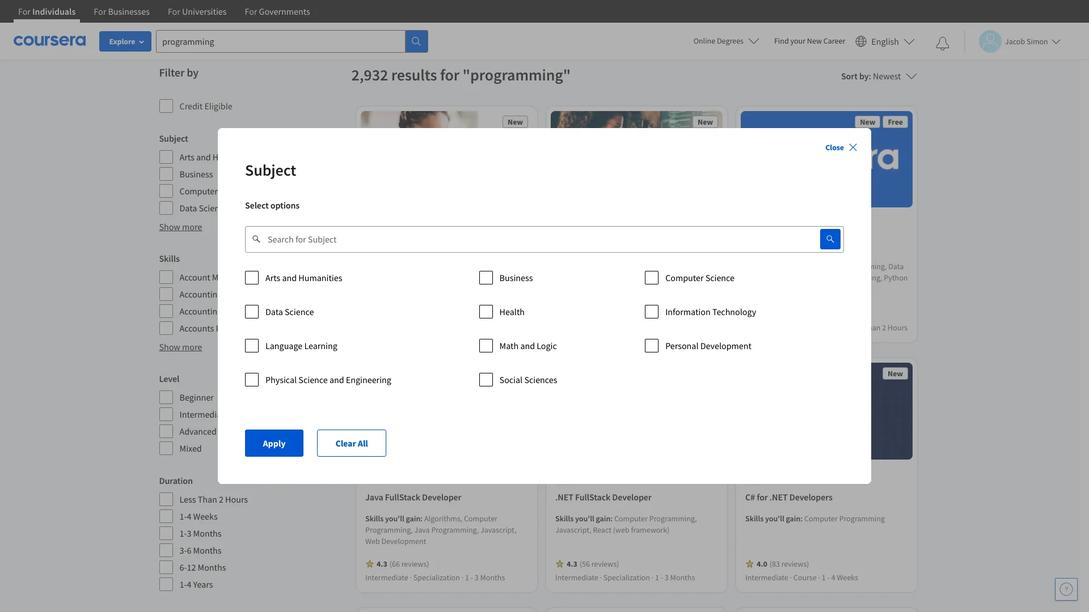 Task type: vqa. For each thing, say whether or not it's contained in the screenshot.
to
no



Task type: locate. For each thing, give the bounding box(es) containing it.
for individuals
[[18, 6, 76, 17]]

4 for weeks
[[187, 511, 191, 523]]

specialization for java fullstack developer
[[413, 573, 460, 583]]

by right filter
[[187, 65, 199, 79]]

: down java fullstack developer
[[420, 514, 423, 524]]

arts and humanities inside subject group
[[180, 152, 257, 163]]

intermediate up advanced at the left
[[180, 409, 229, 421]]

4.3
[[377, 560, 387, 570], [567, 560, 577, 570]]

reviews) right (56
[[592, 560, 619, 570]]

Search by keyword search field
[[268, 226, 793, 253]]

1 accounting from the top
[[180, 289, 222, 300]]

show more button for accounts
[[159, 341, 202, 354]]

0 horizontal spatial 2
[[219, 494, 224, 506]]

2 you'll from the left
[[575, 514, 594, 524]]

0 horizontal spatial university
[[403, 220, 437, 231]]

more for data
[[182, 221, 202, 233]]

than inside "duration" group
[[198, 494, 217, 506]]

show more down accounts
[[159, 342, 202, 353]]

1 fullstack from the left
[[385, 492, 420, 503]]

less up 1-4 weeks
[[180, 494, 196, 506]]

0 horizontal spatial arts
[[180, 152, 195, 163]]

new
[[808, 36, 822, 46], [508, 117, 523, 127], [698, 117, 713, 127], [860, 117, 876, 127], [508, 369, 523, 379], [888, 369, 903, 379]]

algorithms, down java fullstack developer 'link'
[[424, 514, 462, 524]]

and left engineering
[[330, 375, 344, 386]]

1 university from the left
[[403, 220, 437, 231]]

1 vertical spatial subject
[[245, 160, 296, 180]]

0 vertical spatial show
[[159, 221, 180, 233]]

0 vertical spatial arts and humanities
[[180, 152, 257, 163]]

0 horizontal spatial business
[[180, 169, 213, 180]]

1 algorithms, from the top
[[424, 262, 462, 272]]

1 horizontal spatial less
[[848, 323, 862, 333]]

1 horizontal spatial computer science
[[666, 272, 735, 284]]

1 more from the top
[[182, 221, 202, 233]]

1 horizontal spatial weeks
[[837, 573, 859, 583]]

1 vertical spatial 2
[[219, 494, 224, 506]]

1 vertical spatial algorithms,
[[424, 514, 462, 524]]

learning,
[[852, 273, 883, 283]]

react
[[593, 526, 612, 536]]

python right solving,
[[473, 273, 496, 283]]

2 for from the left
[[94, 6, 106, 17]]

0 horizontal spatial data science
[[180, 203, 228, 214]]

0 horizontal spatial javascript,
[[480, 526, 516, 536]]

4.3 left (56
[[567, 560, 577, 570]]

1 vertical spatial 1-
[[180, 528, 187, 540]]

gain for .net
[[596, 514, 611, 524]]

data science inside select subject options element
[[266, 306, 314, 318]]

intermediate · specialization · 1 - 3 months
[[365, 573, 505, 583], [555, 573, 695, 583]]

less inside "duration" group
[[180, 494, 196, 506]]

1 - from the left
[[471, 573, 473, 583]]

months for 6-12 months
[[198, 562, 226, 574]]

coursera
[[765, 220, 795, 231]]

1 for from the left
[[18, 6, 31, 17]]

computer inside algorithms, computer programming, java programming, javascript, web development
[[464, 514, 497, 524]]

weeks right course
[[837, 573, 859, 583]]

leeds
[[618, 220, 637, 231]]

algorithms, up solving,
[[424, 262, 462, 272]]

intermediate down "4.7"
[[746, 323, 789, 333]]

1 horizontal spatial humanities
[[299, 272, 343, 284]]

2 more from the top
[[182, 342, 202, 353]]

apply button
[[245, 430, 304, 457]]

skills up account
[[159, 253, 180, 264]]

reviews) up "intermediate · course · 1 - 4 weeks"
[[782, 560, 809, 570]]

0 horizontal spatial for
[[440, 65, 460, 85]]

2 specialization from the left
[[604, 573, 650, 583]]

0 horizontal spatial development
[[381, 537, 426, 547]]

arts and humanities down eligible
[[180, 152, 257, 163]]

3 reviews) from the left
[[782, 560, 809, 570]]

0 vertical spatial less
[[848, 323, 862, 333]]

1-4 weeks
[[180, 511, 218, 523]]

1 vertical spatial development
[[381, 537, 426, 547]]

university left of
[[575, 220, 608, 231]]

hours inside "duration" group
[[225, 494, 248, 506]]

skills up the web
[[365, 514, 384, 524]]

humanities inside select subject options element
[[299, 272, 343, 284]]

1 horizontal spatial fullstack
[[575, 492, 611, 503]]

0 vertical spatial subject
[[159, 133, 188, 144]]

and down the credit eligible
[[196, 152, 211, 163]]

2 intermediate · specialization · 1 - 3 months from the left
[[555, 573, 695, 583]]

2 vertical spatial 1-
[[180, 580, 187, 591]]

less than 2 hours
[[180, 494, 248, 506]]

0 vertical spatial 1-
[[180, 511, 187, 523]]

weeks up 1-3 months at the left bottom of the page
[[193, 511, 218, 523]]

2 accounting from the top
[[180, 306, 222, 317]]

university right duke
[[403, 220, 437, 231]]

2 show more button from the top
[[159, 341, 202, 354]]

1 right course
[[822, 573, 826, 583]]

project right guided
[[819, 323, 843, 333]]

1 show more button from the top
[[159, 220, 202, 234]]

for for governments
[[245, 6, 257, 17]]

java inside 'link'
[[365, 492, 383, 503]]

for right results
[[440, 65, 460, 85]]

0 horizontal spatial 4.3
[[377, 560, 387, 570]]

3 for .net fullstack developer
[[665, 573, 669, 583]]

data inside select subject options element
[[266, 306, 283, 318]]

accounting down account
[[180, 289, 222, 300]]

fullstack up react
[[575, 492, 611, 503]]

gain down java fullstack developer
[[406, 514, 420, 524]]

0 horizontal spatial reviews)
[[401, 560, 429, 570]]

1 horizontal spatial you'll
[[575, 514, 594, 524]]

1 vertical spatial for
[[757, 492, 768, 503]]

programming, up information
[[649, 276, 697, 286]]

skills group
[[159, 252, 345, 336]]

0 horizontal spatial computer science
[[180, 186, 249, 197]]

science up the receivable
[[285, 306, 314, 318]]

1 horizontal spatial .net
[[770, 492, 788, 503]]

0 horizontal spatial arts and humanities
[[180, 152, 257, 163]]

java down java fullstack developer
[[414, 526, 430, 536]]

0 horizontal spatial hours
[[225, 494, 248, 506]]

sciences
[[525, 375, 558, 386]]

0 vertical spatial more
[[182, 221, 202, 233]]

1 vertical spatial show
[[159, 342, 180, 353]]

computer science up information technology
[[666, 272, 735, 284]]

intermediate down 4.0
[[746, 573, 789, 583]]

algorithms, inside algorithms, computer programming, java programming, javascript, web development
[[424, 514, 462, 524]]

computer programming, data analysis, data science, machine learning, python programming
[[746, 262, 908, 295]]

2 - from the left
[[661, 573, 663, 583]]

2 1- from the top
[[180, 528, 187, 540]]

2 horizontal spatial 3
[[665, 573, 669, 583]]

2
[[882, 323, 886, 333], [219, 494, 224, 506]]

4.3 for java
[[377, 560, 387, 570]]

0 horizontal spatial subject
[[159, 133, 188, 144]]

0 vertical spatial development
[[701, 341, 752, 352]]

1 1- from the top
[[180, 511, 187, 523]]

0 horizontal spatial you'll
[[385, 514, 404, 524]]

algorithms, inside algorithms, computer programming, problem solving, python programming
[[424, 262, 462, 272]]

for left businesses
[[94, 6, 106, 17]]

·
[[790, 323, 792, 333], [844, 323, 846, 333], [410, 573, 412, 583], [462, 573, 464, 583], [600, 573, 602, 583], [652, 573, 654, 583], [790, 573, 792, 583], [818, 573, 820, 583]]

principles,
[[603, 287, 637, 297]]

subject down credit
[[159, 133, 188, 144]]

python right learning,
[[884, 273, 908, 283]]

intermediate down (56
[[555, 573, 598, 583]]

1 vertical spatial arts and humanities
[[266, 272, 343, 284]]

find
[[775, 36, 789, 46]]

sort by : newest
[[842, 70, 902, 82]]

3 inside "duration" group
[[187, 528, 191, 540]]

0 vertical spatial 2
[[882, 323, 886, 333]]

fullstack for java
[[385, 492, 420, 503]]

skills down .net fullstack developer
[[555, 514, 574, 524]]

months for 3-6 months
[[193, 545, 222, 557]]

2 horizontal spatial -
[[828, 573, 830, 583]]

banner navigation
[[9, 0, 319, 31]]

reviews) for java
[[401, 560, 429, 570]]

1 horizontal spatial arts and humanities
[[266, 272, 343, 284]]

· right guided
[[844, 323, 846, 333]]

of
[[610, 220, 616, 231]]

you'll for java
[[385, 514, 404, 524]]

reviews) right (66
[[401, 560, 429, 570]]

for for businesses
[[94, 6, 106, 17]]

java up the web
[[365, 492, 383, 503]]

0 horizontal spatial skills you'll gain :
[[365, 514, 424, 524]]

1 specialization from the left
[[413, 573, 460, 583]]

coursera image
[[14, 32, 86, 50]]

arts and humanities
[[180, 152, 257, 163], [266, 272, 343, 284]]

developer inside .net fullstack developer link
[[612, 492, 652, 503]]

by right sort
[[860, 70, 869, 82]]

0 vertical spatial algorithms,
[[424, 262, 462, 272]]

programming
[[365, 285, 411, 295], [746, 285, 791, 295], [555, 287, 601, 297], [664, 287, 710, 297], [840, 514, 885, 524]]

0 horizontal spatial humanities
[[213, 152, 257, 163]]

0 horizontal spatial java
[[365, 492, 383, 503]]

1 show more from the top
[[159, 221, 202, 233]]

0 horizontal spatial specialization
[[413, 573, 460, 583]]

0 horizontal spatial than
[[198, 494, 217, 506]]

programming, up the web
[[365, 526, 413, 536]]

None search field
[[156, 30, 429, 53]]

subject up select options
[[245, 160, 296, 180]]

computer
[[180, 186, 218, 197], [464, 262, 497, 272], [805, 262, 838, 272], [666, 272, 704, 284], [614, 276, 648, 286], [464, 514, 497, 524], [614, 514, 648, 524], [805, 514, 838, 524]]

gain
[[406, 514, 420, 524], [596, 514, 611, 524], [786, 514, 801, 524]]

algorithms, computer programming, problem solving, python programming
[[365, 262, 497, 295]]

for for universities
[[168, 6, 180, 17]]

you'll down java fullstack developer
[[385, 514, 404, 524]]

gain up react
[[596, 514, 611, 524]]

for
[[440, 65, 460, 85], [757, 492, 768, 503]]

javascript,
[[480, 526, 516, 536], [555, 526, 591, 536]]

1 horizontal spatial developer
[[612, 492, 652, 503]]

for businesses
[[94, 6, 150, 17]]

you'll
[[385, 514, 404, 524], [575, 514, 594, 524], [765, 514, 785, 524]]

1 horizontal spatial by
[[860, 70, 869, 82]]

project
[[796, 220, 820, 231], [819, 323, 843, 333]]

subject dialog
[[218, 128, 872, 485]]

math
[[500, 341, 519, 352]]

1- up 3-
[[180, 528, 187, 540]]

science down coursera
[[765, 240, 794, 251]]

1 vertical spatial accounting
[[180, 306, 222, 317]]

1 reviews) from the left
[[401, 560, 429, 570]]

developer up algorithms, computer programming, java programming, javascript, web development
[[422, 492, 461, 503]]

0 vertical spatial java
[[365, 492, 383, 503]]

fullstack up algorithms, computer programming, java programming, javascript, web development
[[385, 492, 420, 503]]

java fullstack developer
[[365, 492, 461, 503]]

business inside select subject options element
[[500, 272, 533, 284]]

2 reviews) from the left
[[592, 560, 619, 570]]

for left individuals
[[18, 6, 31, 17]]

computer inside select subject options element
[[666, 272, 704, 284]]

0 vertical spatial humanities
[[213, 152, 257, 163]]

1- down 6-
[[180, 580, 187, 591]]

social sciences
[[500, 375, 558, 386]]

3 1 from the left
[[822, 573, 826, 583]]

1 horizontal spatial university
[[575, 220, 608, 231]]

programming, inside computer programming, programming principles, python programming
[[649, 276, 697, 286]]

python inside computer programming, programming principles, python programming
[[639, 287, 663, 297]]

2 .net from the left
[[770, 492, 788, 503]]

programming, inside algorithms, computer programming, problem solving, python programming
[[365, 273, 413, 283]]

intermediate · specialization · 1 - 3 months down 4.3 (56 reviews) at the right of the page
[[555, 573, 695, 583]]

by for sort
[[860, 70, 869, 82]]

humanities
[[213, 152, 257, 163], [299, 272, 343, 284]]

2 horizontal spatial gain
[[786, 514, 801, 524]]

computer science inside subject group
[[180, 186, 249, 197]]

1 vertical spatial hours
[[225, 494, 248, 506]]

show more for accounts payable and receivable
[[159, 342, 202, 353]]

skills you'll gain : down java fullstack developer
[[365, 514, 424, 524]]

3 1- from the top
[[180, 580, 187, 591]]

personal
[[666, 341, 699, 352]]

0 vertical spatial business
[[180, 169, 213, 180]]

intermediate for c#
[[746, 573, 789, 583]]

skills you'll gain : up react
[[555, 514, 614, 524]]

1 you'll from the left
[[385, 514, 404, 524]]

1 .net from the left
[[555, 492, 573, 503]]

0 vertical spatial for
[[440, 65, 460, 85]]

your
[[791, 36, 806, 46]]

· left guided
[[790, 323, 792, 333]]

select subject options element
[[245, 267, 845, 403]]

2 developer from the left
[[612, 492, 652, 503]]

duration group
[[159, 475, 345, 593]]

1 vertical spatial arts
[[266, 272, 281, 284]]

data science up the receivable
[[266, 306, 314, 318]]

1 down framework)
[[655, 573, 659, 583]]

2 4.3 from the left
[[567, 560, 577, 570]]

1 show from the top
[[159, 221, 180, 233]]

3 for from the left
[[168, 6, 180, 17]]

show
[[159, 221, 180, 233], [159, 342, 180, 353]]

2 horizontal spatial reviews)
[[782, 560, 809, 570]]

and
[[196, 152, 211, 163], [282, 272, 297, 284], [248, 323, 262, 334], [521, 341, 535, 352], [330, 375, 344, 386]]

gain for java
[[406, 514, 420, 524]]

0 vertical spatial data science
[[180, 203, 228, 214]]

algorithms, for programming,
[[424, 514, 462, 524]]

1 developer from the left
[[422, 492, 461, 503]]

social
[[500, 375, 523, 386]]

skills you'll gain : for .net
[[555, 514, 614, 524]]

logic
[[537, 341, 557, 352]]

4 for from the left
[[245, 6, 257, 17]]

level group
[[159, 372, 345, 456]]

more up account
[[182, 221, 202, 233]]

1 vertical spatial less
[[180, 494, 196, 506]]

arts right management
[[266, 272, 281, 284]]

2 show from the top
[[159, 342, 180, 353]]

1 vertical spatial show more button
[[159, 341, 202, 354]]

0 horizontal spatial -
[[471, 573, 473, 583]]

2 fullstack from the left
[[575, 492, 611, 503]]

select
[[245, 200, 269, 211]]

specialization down 4.3 (56 reviews) at the right of the page
[[604, 573, 650, 583]]

4
[[187, 511, 191, 523], [832, 573, 836, 583], [187, 580, 191, 591]]

programming inside the computer programming, data analysis, data science, machine learning, python programming
[[746, 285, 791, 295]]

for
[[18, 6, 31, 17], [94, 6, 106, 17], [168, 6, 180, 17], [245, 6, 257, 17]]

arts inside subject group
[[180, 152, 195, 163]]

beginner
[[180, 392, 214, 404]]

2 down learning,
[[882, 323, 886, 333]]

more down accounts
[[182, 342, 202, 353]]

data inside subject group
[[180, 203, 197, 214]]

for left universities
[[168, 6, 180, 17]]

algorithms,
[[424, 262, 462, 272], [424, 514, 462, 524]]

intermediate down (66
[[365, 573, 408, 583]]

1-4 years
[[180, 580, 213, 591]]

computer science
[[180, 186, 249, 197], [666, 272, 735, 284]]

6
[[187, 545, 191, 557]]

1 vertical spatial java
[[414, 526, 430, 536]]

1 horizontal spatial arts
[[266, 272, 281, 284]]

4 up 1-3 months at the left bottom of the page
[[187, 511, 191, 523]]

2,932 results for "programming"
[[352, 65, 571, 85]]

0 horizontal spatial intermediate · specialization · 1 - 3 months
[[365, 573, 505, 583]]

for right the c#
[[757, 492, 768, 503]]

1 horizontal spatial 3
[[475, 573, 479, 583]]

hours
[[888, 323, 908, 333], [225, 494, 248, 506]]

1 horizontal spatial java
[[414, 526, 430, 536]]

free
[[888, 117, 903, 127]]

1 horizontal spatial specialization
[[604, 573, 650, 583]]

show more button for data
[[159, 220, 202, 234]]

0 horizontal spatial fullstack
[[385, 492, 420, 503]]

select options
[[245, 200, 300, 211]]

more
[[182, 221, 202, 233], [182, 342, 202, 353]]

than
[[864, 323, 881, 333], [198, 494, 217, 506]]

gain down c# for .net developers
[[786, 514, 801, 524]]

programming, inside computer programming, javascript, react (web framework)
[[649, 514, 697, 524]]

1 for .net fullstack developer
[[655, 573, 659, 583]]

data science inside subject group
[[180, 203, 228, 214]]

science
[[220, 186, 249, 197], [199, 203, 228, 214], [765, 240, 794, 251], [706, 272, 735, 284], [285, 306, 314, 318], [299, 375, 328, 386]]

(56
[[580, 560, 590, 570]]

1 horizontal spatial 4.3
[[567, 560, 577, 570]]

computer inside the computer programming, data analysis, data science, machine learning, python programming
[[805, 262, 838, 272]]

2 javascript, from the left
[[555, 526, 591, 536]]

fullstack inside 'link'
[[385, 492, 420, 503]]

learning
[[304, 341, 338, 352]]

analysis,
[[746, 273, 775, 283]]

1 vertical spatial computer science
[[666, 272, 735, 284]]

3 - from the left
[[828, 573, 830, 583]]

1 horizontal spatial for
[[757, 492, 768, 503]]

1 horizontal spatial than
[[864, 323, 881, 333]]

developer for java fullstack developer
[[422, 492, 461, 503]]

show more up account
[[159, 221, 202, 233]]

1 horizontal spatial development
[[701, 341, 752, 352]]

0 vertical spatial computer science
[[180, 186, 249, 197]]

show up account
[[159, 221, 180, 233]]

and down software
[[248, 323, 262, 334]]

0 horizontal spatial weeks
[[193, 511, 218, 523]]

.net fullstack developer
[[555, 492, 652, 503]]

framework)
[[631, 526, 670, 536]]

science right physical at left bottom
[[299, 375, 328, 386]]

fullstack
[[385, 492, 420, 503], [575, 492, 611, 503]]

1 javascript, from the left
[[480, 526, 516, 536]]

1 horizontal spatial python
[[639, 287, 663, 297]]

skills
[[159, 253, 180, 264], [365, 514, 384, 524], [555, 514, 574, 524], [746, 514, 764, 524]]

specialization
[[413, 573, 460, 583], [604, 573, 650, 583]]

show more button up account
[[159, 220, 202, 234]]

1 for c# for .net developers
[[822, 573, 826, 583]]

intermediate · specialization · 1 - 3 months down "4.3 (66 reviews)"
[[365, 573, 505, 583]]

and inside the skills group
[[248, 323, 262, 334]]

development down technology
[[701, 341, 752, 352]]

12
[[187, 562, 196, 574]]

duration
[[159, 476, 193, 487]]

programming, inside the computer programming, data analysis, data science, machine learning, python programming
[[840, 262, 887, 272]]

1 horizontal spatial reviews)
[[592, 560, 619, 570]]

weeks inside "duration" group
[[193, 511, 218, 523]]

reviews)
[[401, 560, 429, 570], [592, 560, 619, 570], [782, 560, 809, 570]]

developer inside java fullstack developer 'link'
[[422, 492, 461, 503]]

2 1 from the left
[[655, 573, 659, 583]]

0 horizontal spatial less
[[180, 494, 196, 506]]

1 vertical spatial than
[[198, 494, 217, 506]]

developer up computer programming, javascript, react (web framework)
[[612, 492, 652, 503]]

1 horizontal spatial gain
[[596, 514, 611, 524]]

show more
[[159, 221, 202, 233], [159, 342, 202, 353]]

governments
[[259, 6, 310, 17]]

1 down algorithms, computer programming, java programming, javascript, web development
[[465, 573, 469, 583]]

2,932
[[352, 65, 388, 85]]

you'll down c# for .net developers
[[765, 514, 785, 524]]

0 horizontal spatial by
[[187, 65, 199, 79]]

show more button down accounts
[[159, 341, 202, 354]]

0 horizontal spatial developer
[[422, 492, 461, 503]]

1 1 from the left
[[465, 573, 469, 583]]

and right 'math'
[[521, 341, 535, 352]]

python right the principles,
[[639, 287, 663, 297]]

filter by
[[159, 65, 199, 79]]

4 left years
[[187, 580, 191, 591]]

you'll for .net
[[575, 514, 594, 524]]

specialization down "4.3 (66 reviews)"
[[413, 573, 460, 583]]

project up challenge
[[796, 220, 820, 231]]

0 horizontal spatial .net
[[555, 492, 573, 503]]

0 horizontal spatial 3
[[187, 528, 191, 540]]

2 skills you'll gain : from the left
[[555, 514, 614, 524]]

development up "4.3 (66 reviews)"
[[381, 537, 426, 547]]

software
[[224, 306, 258, 317]]

0 horizontal spatial gain
[[406, 514, 420, 524]]

2 show more from the top
[[159, 342, 202, 353]]

information technology
[[666, 306, 757, 318]]

2 algorithms, from the top
[[424, 514, 462, 524]]

javascript, inside algorithms, computer programming, java programming, javascript, web development
[[480, 526, 516, 536]]

1 horizontal spatial javascript,
[[555, 526, 591, 536]]

1 4.3 from the left
[[377, 560, 387, 570]]

0 vertical spatial hours
[[888, 323, 908, 333]]

accounts payable and receivable
[[180, 323, 305, 334]]

duke university
[[385, 220, 437, 231]]

1 vertical spatial more
[[182, 342, 202, 353]]

1 horizontal spatial -
[[661, 573, 663, 583]]

1 horizontal spatial subject
[[245, 160, 296, 180]]

0 vertical spatial arts
[[180, 152, 195, 163]]

1 intermediate · specialization · 1 - 3 months from the left
[[365, 573, 505, 583]]

python inside the computer programming, data analysis, data science, machine learning, python programming
[[884, 273, 908, 283]]

1 horizontal spatial 1
[[655, 573, 659, 583]]

3 for java fullstack developer
[[475, 573, 479, 583]]

1 gain from the left
[[406, 514, 420, 524]]

programming, up learning,
[[840, 262, 887, 272]]

2 gain from the left
[[596, 514, 611, 524]]

university
[[403, 220, 437, 231], [575, 220, 608, 231]]

0 vertical spatial show more button
[[159, 220, 202, 234]]

2 up 1-3 months at the left bottom of the page
[[219, 494, 224, 506]]

1 skills you'll gain : from the left
[[365, 514, 424, 524]]

math and logic
[[500, 341, 557, 352]]

for left governments
[[245, 6, 257, 17]]

programming, up framework)
[[649, 514, 697, 524]]

technology
[[713, 306, 757, 318]]

intermediate for java
[[365, 573, 408, 583]]

clear all
[[336, 438, 369, 450]]

skills inside group
[[159, 253, 180, 264]]



Task type: describe. For each thing, give the bounding box(es) containing it.
problem
[[414, 273, 443, 283]]

computer programming, programming principles, python programming
[[555, 276, 710, 297]]

science,
[[793, 273, 821, 283]]

1 horizontal spatial 2
[[882, 323, 886, 333]]

computer programming, javascript, react (web framework)
[[555, 514, 697, 536]]

web
[[365, 537, 380, 547]]

programming, down java fullstack developer 'link'
[[431, 526, 479, 536]]

skills you'll gain : computer programming
[[746, 514, 885, 524]]

challenge
[[796, 240, 834, 251]]

: down the developers at the right of page
[[801, 514, 803, 524]]

for for individuals
[[18, 6, 31, 17]]

· left course
[[790, 573, 792, 583]]

development inside select subject options element
[[701, 341, 752, 352]]

c# for .net developers
[[746, 492, 833, 503]]

information
[[666, 306, 711, 318]]

4 for years
[[187, 580, 191, 591]]

2 inside "duration" group
[[219, 494, 224, 506]]

intermediate · specialization · 1 - 3 months for java fullstack developer
[[365, 573, 505, 583]]

credit eligible
[[180, 100, 233, 112]]

algorithms, for solving,
[[424, 262, 462, 272]]

physical
[[266, 375, 297, 386]]

1- for 1-4 weeks
[[180, 511, 187, 523]]

find your new career
[[775, 36, 846, 46]]

0 vertical spatial than
[[864, 323, 881, 333]]

all
[[358, 438, 369, 450]]

management
[[212, 272, 262, 283]]

by for filter
[[187, 65, 199, 79]]

python inside algorithms, computer programming, problem solving, python programming
[[473, 273, 496, 283]]

science left the select on the top of the page
[[199, 203, 228, 214]]

english
[[872, 35, 900, 47]]

· down "4.3 (66 reviews)"
[[410, 573, 412, 583]]

language
[[266, 341, 303, 352]]

: left newest
[[869, 70, 872, 82]]

level
[[159, 373, 179, 385]]

university of leeds
[[575, 220, 637, 231]]

fullstack for .net
[[575, 492, 611, 503]]

physical science and engineering
[[266, 375, 392, 386]]

payable
[[216, 323, 246, 334]]

course
[[794, 573, 817, 583]]

subject inside dialog
[[245, 160, 296, 180]]

1- for 1-4 years
[[180, 580, 187, 591]]

personal development
[[666, 341, 752, 352]]

intermediate · course · 1 - 4 weeks
[[746, 573, 859, 583]]

4.3 (56 reviews)
[[567, 560, 619, 570]]

3-6 months
[[180, 545, 222, 557]]

engineering
[[346, 375, 392, 386]]

options
[[271, 200, 300, 211]]

filter
[[159, 65, 185, 79]]

arts inside select subject options element
[[266, 272, 281, 284]]

1 for java fullstack developer
[[465, 573, 469, 583]]

show for data
[[159, 221, 180, 233]]

· down framework)
[[652, 573, 654, 583]]

0 vertical spatial project
[[796, 220, 820, 231]]

advanced
[[180, 426, 217, 438]]

javascript, inside computer programming, javascript, react (web framework)
[[555, 526, 591, 536]]

computer inside computer programming, programming principles, python programming
[[614, 276, 648, 286]]

(66
[[389, 560, 400, 570]]

intermediate for .net
[[555, 573, 598, 583]]

coursera project network
[[765, 220, 850, 231]]

c# for .net developers link
[[746, 491, 908, 505]]

show for accounts
[[159, 342, 180, 353]]

1 vertical spatial project
[[819, 323, 843, 333]]

english button
[[852, 23, 920, 60]]

- for java fullstack developer
[[471, 573, 473, 583]]

business inside subject group
[[180, 169, 213, 180]]

subject inside group
[[159, 133, 188, 144]]

subject group
[[159, 132, 345, 216]]

clear
[[336, 438, 357, 450]]

accounts
[[180, 323, 214, 334]]

2 university from the left
[[575, 220, 608, 231]]

and up the receivable
[[282, 272, 297, 284]]

3 you'll from the left
[[765, 514, 785, 524]]

computer science inside select subject options element
[[666, 272, 735, 284]]

duke
[[385, 220, 401, 231]]

development inside algorithms, computer programming, java programming, javascript, web development
[[381, 537, 426, 547]]

java inside algorithms, computer programming, java programming, javascript, web development
[[414, 526, 430, 536]]

4.0 (83 reviews)
[[757, 560, 809, 570]]

4.3 for .net
[[567, 560, 577, 570]]

individuals
[[32, 6, 76, 17]]

intermediate inside level group
[[180, 409, 229, 421]]

4.7
[[757, 310, 767, 320]]

intermediate · specialization · 1 - 3 months for .net fullstack developer
[[555, 573, 695, 583]]

network
[[821, 220, 850, 231]]

- for .net fullstack developer
[[661, 573, 663, 583]]

and inside subject group
[[196, 152, 211, 163]]

computer inside computer programming, javascript, react (web framework)
[[614, 514, 648, 524]]

3-
[[180, 545, 187, 557]]

account management
[[180, 272, 262, 283]]

1 horizontal spatial hours
[[888, 323, 908, 333]]

: up react
[[611, 514, 613, 524]]

search image
[[826, 235, 835, 244]]

humanities inside subject group
[[213, 152, 257, 163]]

skills you'll gain : for java
[[365, 514, 424, 524]]

3 gain from the left
[[786, 514, 801, 524]]

4.3 (66 reviews)
[[377, 560, 429, 570]]

developers
[[790, 492, 833, 503]]

more for accounts
[[182, 342, 202, 353]]

· down 4.3 (56 reviews) at the right of the page
[[600, 573, 602, 583]]

account
[[180, 272, 210, 283]]

for governments
[[245, 6, 310, 17]]

guided
[[794, 323, 818, 333]]

1-3 months
[[180, 528, 222, 540]]

(web
[[613, 526, 630, 536]]

receivable
[[264, 323, 305, 334]]

reviews) for .net
[[592, 560, 619, 570]]

computer inside algorithms, computer programming, problem solving, python programming
[[464, 262, 497, 272]]

science up the select on the top of the page
[[220, 186, 249, 197]]

developer for .net fullstack developer
[[612, 492, 652, 503]]

accounting for accounting
[[180, 289, 222, 300]]

arts and humanities inside select subject options element
[[266, 272, 343, 284]]

sort
[[842, 70, 858, 82]]

specialization for .net fullstack developer
[[604, 573, 650, 583]]

4.0
[[757, 560, 767, 570]]

1- for 1-3 months
[[180, 528, 187, 540]]

"programming"
[[463, 65, 571, 85]]

science up information technology
[[706, 272, 735, 284]]

skills down the c#
[[746, 514, 764, 524]]

programming inside algorithms, computer programming, problem solving, python programming
[[365, 285, 411, 295]]

mixed
[[180, 443, 202, 455]]

show more for data science
[[159, 221, 202, 233]]

intermediate for data
[[746, 323, 789, 333]]

help center image
[[1060, 583, 1074, 597]]

accounting software
[[180, 306, 258, 317]]

computer inside subject group
[[180, 186, 218, 197]]

accounting for accounting software
[[180, 306, 222, 317]]

language learning
[[266, 341, 338, 352]]

apply
[[263, 438, 286, 450]]

data science challenge
[[746, 240, 834, 251]]

eligible
[[205, 100, 233, 112]]

algorithms, computer programming, java programming, javascript, web development
[[365, 514, 516, 547]]

- for c# for .net developers
[[828, 573, 830, 583]]

reviews) for c#
[[782, 560, 809, 570]]

1 vertical spatial weeks
[[837, 573, 859, 583]]

close
[[826, 142, 845, 153]]

months for 1-3 months
[[193, 528, 222, 540]]

· right course
[[818, 573, 820, 583]]

clear all button
[[318, 430, 387, 457]]

intermediate · guided project · less than 2 hours
[[746, 323, 908, 333]]

show notifications image
[[937, 37, 950, 51]]

4 right course
[[832, 573, 836, 583]]

close button
[[821, 137, 863, 158]]

results
[[391, 65, 437, 85]]

newest
[[874, 70, 902, 82]]

data science challenge link
[[746, 239, 908, 252]]

· down algorithms, computer programming, java programming, javascript, web development
[[462, 573, 464, 583]]

find your new career link
[[769, 34, 852, 48]]

c#
[[746, 492, 755, 503]]

businesses
[[108, 6, 150, 17]]



